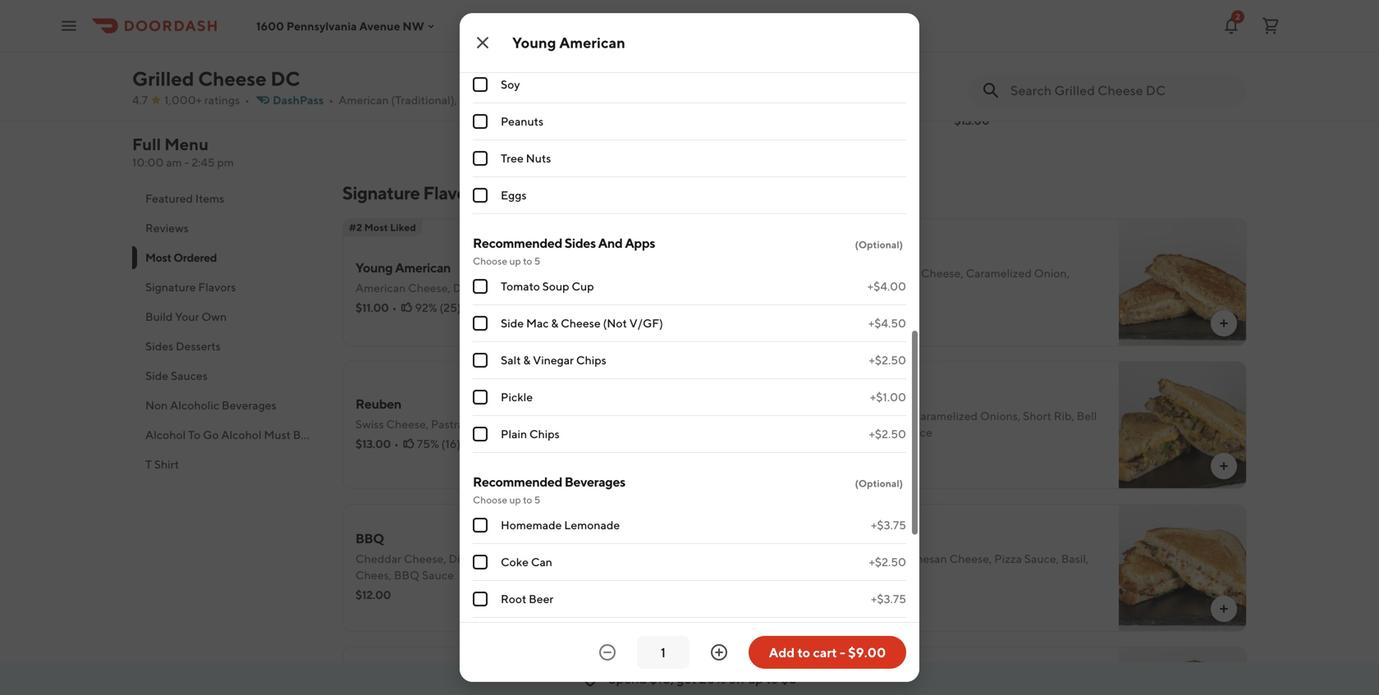 Task type: locate. For each thing, give the bounding box(es) containing it.
chips right the 'plain'
[[530, 427, 560, 441]]

onion up +$4.00 on the top right of page
[[858, 245, 894, 261]]

diced
[[453, 281, 484, 295], [449, 552, 480, 566]]

chips right 'vinegar'
[[576, 354, 607, 367]]

1 horizontal spatial flavors
[[423, 182, 481, 204]]

pizza melt image
[[1119, 504, 1247, 632]]

gcdc inside american cheese, caramelized onions, short rib, bell peppers, gcdc sauce $13.00
[[1003, 94, 1038, 108]]

$15,
[[650, 671, 674, 687]]

+$2.50 down +$4.50
[[869, 354, 907, 367]]

and
[[845, 266, 865, 280], [625, 552, 645, 566], [874, 552, 894, 566]]

root left brand
[[377, 78, 403, 91]]

1,000+ ratings •
[[164, 93, 250, 107]]

2 choose from the top
[[473, 494, 508, 506]]

up up homemade
[[510, 494, 521, 506]]

1 vertical spatial peppers,
[[815, 426, 861, 439]]

0 horizontal spatial short
[[1023, 409, 1052, 423]]

sauekraut,
[[482, 418, 538, 431]]

cheese, inside young american american cheese, diced tomato, bacon
[[408, 281, 451, 295]]

young inside young american american cheese, diced tomato, bacon
[[356, 260, 393, 276]]

chees,
[[356, 569, 392, 582]]

to inside button
[[798, 645, 811, 661]]

0 vertical spatial mac
[[526, 317, 549, 330]]

gcdc
[[1003, 94, 1038, 108], [863, 426, 899, 439]]

2 +$3.75 from the top
[[871, 593, 907, 606]]

0 vertical spatial beverages
[[222, 399, 277, 412]]

0 horizontal spatial -
[[184, 156, 189, 169]]

add item to cart image for cheesesteak
[[1218, 460, 1231, 473]]

pizza melt mozzarella and parmesan cheese, pizza sauce, basil, dried oregano
[[815, 531, 1089, 582]]

75%
[[710, 97, 732, 111], [417, 437, 439, 451]]

1 horizontal spatial side
[[501, 317, 524, 330]]

5 up the tomato soup cup
[[534, 255, 541, 267]]

ratings
[[204, 93, 240, 107]]

recommended up tomato
[[473, 235, 562, 251]]

& right salt
[[523, 354, 531, 367]]

peanuts
[[501, 115, 544, 128]]

up up tomato
[[510, 255, 521, 267]]

bacon left cup
[[531, 281, 564, 295]]

2 vertical spatial sauce
[[422, 569, 454, 582]]

(optional) up melt
[[855, 478, 903, 489]]

mustard
[[540, 418, 584, 431]]

up inside recommended sides and apps choose up to 5
[[510, 255, 521, 267]]

5 inside recommended sides and apps choose up to 5
[[534, 255, 541, 267]]

reuben inside the reuben swiss cheese, pastrami, sauekraut, mustard
[[356, 396, 402, 412]]

1 horizontal spatial beverages
[[565, 474, 626, 490]]

signature down most ordered
[[145, 280, 196, 294]]

0 vertical spatial onion
[[858, 245, 894, 261]]

reviews
[[145, 221, 189, 235]]

most ordered
[[145, 251, 217, 264]]

cart
[[813, 645, 837, 661]]

+$3.75 up "oregano"
[[871, 519, 907, 532]]

parmesan inside the pizza melt mozzarella and parmesan cheese, pizza sauce, basil, dried oregano
[[896, 552, 948, 566]]

0 vertical spatial reuben
[[649, 56, 694, 72]]

1 vertical spatial -
[[840, 645, 846, 661]]

featured
[[145, 192, 193, 205]]

and inside french onion swiss and parmesan cheese, caramelized onion, french onion aoili $11.00
[[845, 266, 865, 280]]

0 vertical spatial cheese
[[198, 67, 267, 90]]

side up non
[[145, 369, 168, 383]]

•
[[245, 93, 250, 107], [329, 93, 334, 107], [529, 93, 533, 107], [687, 97, 692, 111], [392, 301, 397, 315], [394, 437, 399, 451]]

parmesan for french onion
[[867, 266, 919, 280]]

swiss inside french onion swiss and parmesan cheese, caramelized onion, french onion aoili $11.00
[[815, 266, 843, 280]]

(not
[[603, 317, 627, 330]]

1 vertical spatial french
[[815, 283, 852, 296]]

alcohol left to
[[145, 428, 186, 442]]

caramelized inside american cheese, caramelized onions, short rib, bell peppers, gcdc sauce $13.00
[[1052, 78, 1118, 91]]

1 vertical spatial choose
[[473, 494, 508, 506]]

5 inside "recommended beverages choose up to 5"
[[534, 494, 541, 506]]

and up "oregano"
[[874, 552, 894, 566]]

- right am
[[184, 156, 189, 169]]

most down reviews
[[145, 251, 171, 264]]

0 horizontal spatial pizza
[[815, 531, 846, 547]]

0 vertical spatial most
[[364, 222, 388, 233]]

0 vertical spatial 75% (16)
[[710, 97, 754, 111]]

1 vertical spatial +$3.75
[[871, 593, 907, 606]]

side for side mac & cheese (not v/gf)
[[501, 317, 524, 330]]

1 horizontal spatial sides
[[565, 235, 596, 251]]

1 vertical spatial &
[[523, 354, 531, 367]]

swiss left +$4.00 on the top right of page
[[815, 266, 843, 280]]

1 5 from the top
[[534, 255, 541, 267]]

1 vertical spatial signature flavors
[[145, 280, 236, 294]]

add item to cart image
[[1218, 19, 1231, 32], [1218, 317, 1231, 330], [1218, 460, 1231, 473]]

0 horizontal spatial bell
[[1077, 409, 1098, 423]]

choose up tomato,
[[473, 255, 508, 267]]

0 vertical spatial side
[[501, 317, 524, 330]]

to inside "recommended beverages choose up to 5"
[[523, 494, 532, 506]]

0 horizontal spatial and
[[625, 552, 645, 566]]

to up homemade
[[523, 494, 532, 506]]

(optional) up +$4.00 on the top right of page
[[855, 239, 903, 250]]

peppers, inside cheesesteak american cheese, caramelized onions, short rib, bell peppers, gcdc sauce $13.00
[[815, 426, 861, 439]]

up inside "recommended beverages choose up to 5"
[[510, 494, 521, 506]]

1 +$3.75 from the top
[[871, 519, 907, 532]]

swiss
[[815, 266, 843, 280], [356, 418, 384, 431]]

beverages up lemonade
[[565, 474, 626, 490]]

side
[[501, 317, 524, 330], [145, 369, 168, 383]]

+$2.50 down +$1.00
[[869, 427, 907, 441]]

young up $11.00 •
[[356, 260, 393, 276]]

+$3.75 down "oregano"
[[871, 593, 907, 606]]

0 horizontal spatial signature flavors
[[145, 280, 236, 294]]

side inside button
[[145, 369, 168, 383]]

+$1.00
[[870, 391, 907, 404]]

caramelized inside cheesesteak american cheese, caramelized onions, short rib, bell peppers, gcdc sauce $13.00
[[912, 409, 978, 423]]

0 horizontal spatial 75% (16)
[[417, 437, 461, 451]]

alcohol right go in the left of the page
[[221, 428, 262, 442]]

parmesan for pizza melt
[[896, 552, 948, 566]]

1 vertical spatial beverages
[[565, 474, 626, 490]]

bbq down cheddar
[[394, 569, 420, 582]]

1 alcohol from the left
[[145, 428, 186, 442]]

dashpass
[[273, 93, 324, 107]]

free
[[546, 78, 570, 91]]

1 vertical spatial signature
[[145, 280, 196, 294]]

non alcoholic beverages
[[145, 399, 277, 412]]

0 horizontal spatial add item to cart image
[[912, 19, 925, 32]]

1 horizontal spatial alcohol
[[221, 428, 262, 442]]

5 up homemade
[[534, 494, 541, 506]]

2 vertical spatial +$2.50
[[869, 556, 907, 569]]

milk
[[501, 4, 524, 17]]

beverages inside "recommended beverages choose up to 5"
[[565, 474, 626, 490]]

soup
[[543, 280, 570, 293]]

1 horizontal spatial signature
[[342, 182, 420, 204]]

item
[[473, 428, 497, 442]]

(optional) for recommended beverages
[[855, 478, 903, 489]]

(traditional),
[[391, 93, 457, 107]]

0 vertical spatial add item to cart image
[[912, 19, 925, 32]]

- right the cart
[[840, 645, 846, 661]]

side inside 'group'
[[501, 317, 524, 330]]

tomato,
[[486, 281, 528, 295]]

1 (optional) from the top
[[855, 239, 903, 250]]

1 horizontal spatial chips
[[576, 354, 607, 367]]

(optional) inside "recommended beverages" group
[[855, 478, 903, 489]]

92% (25)
[[415, 301, 461, 315]]

0 horizontal spatial young
[[356, 260, 393, 276]]

1 recommended from the top
[[473, 235, 562, 251]]

bell inside american cheese, caramelized onions, short rib, bell peppers, gcdc sauce $13.00
[[1217, 78, 1237, 91]]

0 vertical spatial 75%
[[710, 97, 732, 111]]

& down soup
[[551, 317, 559, 330]]

onions, inside cheesesteak american cheese, caramelized onions, short rib, bell peppers, gcdc sauce $13.00
[[980, 409, 1021, 423]]

apps
[[625, 235, 655, 251]]

1 horizontal spatial gcdc
[[1003, 94, 1038, 108]]

$13.00 inside american cheese, caramelized onions, short rib, bell peppers, gcdc sauce $13.00
[[955, 114, 990, 127]]

american inside cheesesteak american cheese, caramelized onions, short rib, bell peppers, gcdc sauce $13.00
[[815, 409, 865, 423]]

up right off
[[748, 671, 764, 687]]

2 5 from the top
[[534, 494, 541, 506]]

mac right pork,
[[600, 552, 623, 566]]

bell inside cheesesteak american cheese, caramelized onions, short rib, bell peppers, gcdc sauce $13.00
[[1077, 409, 1098, 423]]

1 horizontal spatial swiss
[[815, 266, 843, 280]]

alcoholic
[[170, 399, 219, 412]]

pennsylvania
[[287, 19, 357, 33]]

go
[[203, 428, 219, 442]]

increase quantity by 1 image
[[710, 643, 729, 663]]

0 horizontal spatial most
[[145, 251, 171, 264]]

mac down the tomato soup cup
[[526, 317, 549, 330]]

1 horizontal spatial bbq
[[394, 569, 420, 582]]

beverages down side sauces button at left bottom
[[222, 399, 277, 412]]

root left beer
[[501, 593, 527, 606]]

signature up #2 most liked
[[342, 182, 420, 204]]

diced up (25)
[[453, 281, 484, 295]]

1 horizontal spatial sauce
[[901, 426, 933, 439]]

- inside button
[[840, 645, 846, 661]]

tree nuts
[[501, 152, 551, 165]]

beer
[[529, 593, 554, 606]]

young for young american
[[512, 34, 556, 51]]

young down the milk
[[512, 34, 556, 51]]

0 vertical spatial $13.00 •
[[649, 97, 692, 111]]

up
[[510, 255, 521, 267], [510, 494, 521, 506], [748, 671, 764, 687]]

2 horizontal spatial sauce
[[1041, 94, 1073, 108]]

1 vertical spatial caramelized
[[966, 266, 1032, 280]]

1 horizontal spatial reuben
[[649, 56, 694, 72]]

+$3.75 for homemade lemonade
[[871, 519, 907, 532]]

flavors inside the signature flavors button
[[198, 280, 236, 294]]

sides down "build"
[[145, 340, 173, 353]]

2 vertical spatial up
[[748, 671, 764, 687]]

1 french from the top
[[815, 245, 856, 261]]

alcohol to go alcohol must be purchased w a prepared food item
[[145, 428, 497, 442]]

+$4.50
[[869, 317, 907, 330]]

parmesan inside french onion swiss and parmesan cheese, caramelized onion, french onion aoili $11.00
[[867, 266, 919, 280]]

to up tomato
[[523, 255, 532, 267]]

1 horizontal spatial cheese
[[561, 317, 601, 330]]

2 recommended from the top
[[473, 474, 562, 490]]

2 +$2.50 from the top
[[869, 427, 907, 441]]

1 horizontal spatial young
[[512, 34, 556, 51]]

sauce,
[[1025, 552, 1059, 566]]

cheese up ratings
[[198, 67, 267, 90]]

can
[[531, 556, 553, 569]]

choose inside "recommended beverages choose up to 5"
[[473, 494, 508, 506]]

0 horizontal spatial cheese
[[198, 67, 267, 90]]

0 vertical spatial &
[[551, 317, 559, 330]]

$13.00 •
[[649, 97, 692, 111], [356, 437, 399, 451]]

young inside dialog
[[512, 34, 556, 51]]

1 vertical spatial recommended
[[473, 474, 562, 490]]

alcohol
[[145, 428, 186, 442], [221, 428, 262, 442]]

tree
[[501, 152, 524, 165]]

mac inside bbq cheddar cheese, diced jalapeno, pulled pork, mac and chees, bbq sauce $12.00
[[600, 552, 623, 566]]

1 vertical spatial 75%
[[417, 437, 439, 451]]

0 horizontal spatial flavors
[[198, 280, 236, 294]]

rib,
[[1194, 78, 1215, 91], [1054, 409, 1075, 423]]

2 (optional) from the top
[[855, 478, 903, 489]]

pizza up mozzarella
[[815, 531, 846, 547]]

and inside the pizza melt mozzarella and parmesan cheese, pizza sauce, basil, dried oregano
[[874, 552, 894, 566]]

root
[[377, 78, 403, 91], [439, 78, 465, 91], [501, 593, 527, 606]]

side for side sauces
[[145, 369, 168, 383]]

parmesan right mozzarella
[[896, 552, 948, 566]]

young american image
[[660, 218, 788, 347]]

3 +$2.50 from the top
[[869, 556, 907, 569]]

bbq image
[[660, 504, 788, 632]]

1 vertical spatial up
[[510, 494, 521, 506]]

caffeine-
[[497, 78, 546, 91]]

0 horizontal spatial onions,
[[980, 409, 1021, 423]]

sides
[[565, 235, 596, 251], [145, 340, 173, 353]]

(optional) for recommended sides and apps
[[855, 239, 903, 250]]

cheese left (not
[[561, 317, 601, 330]]

recommended for recommended sides and apps
[[473, 235, 562, 251]]

and left +$4.00 on the top right of page
[[845, 266, 865, 280]]

1 vertical spatial add item to cart image
[[1218, 603, 1231, 616]]

a
[[382, 428, 391, 442]]

$5
[[781, 671, 797, 687]]

1 vertical spatial sides
[[145, 340, 173, 353]]

mozzarella
[[815, 552, 872, 566]]

1 vertical spatial swiss
[[356, 418, 384, 431]]

1 horizontal spatial bell
[[1217, 78, 1237, 91]]

swiss left prepared
[[356, 418, 384, 431]]

0 vertical spatial caramelized
[[1052, 78, 1118, 91]]

maine
[[342, 78, 375, 91]]

+$2.50 for coke can
[[869, 556, 907, 569]]

0 horizontal spatial alcohol
[[145, 428, 186, 442]]

cheesesteak image
[[1119, 361, 1247, 489]]

to left the cart
[[798, 645, 811, 661]]

1 horizontal spatial bacon
[[815, 674, 851, 689]]

0 horizontal spatial beverages
[[222, 399, 277, 412]]

1 horizontal spatial $11.00
[[815, 303, 848, 316]]

2 vertical spatial caramelized
[[912, 409, 978, 423]]

salt & vinegar chips
[[501, 354, 607, 367]]

most right #2 on the top of page
[[364, 222, 388, 233]]

diced inside bbq cheddar cheese, diced jalapeno, pulled pork, mac and chees, bbq sauce $12.00
[[449, 552, 480, 566]]

diced inside young american american cheese, diced tomato, bacon
[[453, 281, 484, 295]]

recommended inside "recommended beverages choose up to 5"
[[473, 474, 562, 490]]

most
[[364, 222, 388, 233], [145, 251, 171, 264]]

add
[[769, 645, 795, 661]]

None checkbox
[[473, 316, 488, 331], [473, 353, 488, 368], [473, 427, 488, 442], [473, 592, 488, 607], [473, 316, 488, 331], [473, 353, 488, 368], [473, 427, 488, 442], [473, 592, 488, 607]]

0 vertical spatial signature flavors
[[342, 182, 481, 204]]

cheese, inside the pizza melt mozzarella and parmesan cheese, pizza sauce, basil, dried oregano
[[950, 552, 992, 566]]

v/gf)
[[630, 317, 663, 330]]

signature flavors up liked
[[342, 182, 481, 204]]

grilled
[[132, 67, 194, 90]]

1 vertical spatial onions,
[[980, 409, 1021, 423]]

and right pork,
[[625, 552, 645, 566]]

1 vertical spatial gcdc
[[863, 426, 899, 439]]

food
[[444, 428, 471, 442]]

brand
[[406, 78, 437, 91]]

0 vertical spatial flavors
[[423, 182, 481, 204]]

sides inside recommended sides and apps choose up to 5
[[565, 235, 596, 251]]

pizza left sauce,
[[995, 552, 1022, 566]]

salt
[[501, 354, 521, 367]]

bell
[[1217, 78, 1237, 91], [1077, 409, 1098, 423]]

caramelized
[[1052, 78, 1118, 91], [966, 266, 1032, 280], [912, 409, 978, 423]]

None checkbox
[[473, 279, 488, 294], [473, 390, 488, 405], [473, 518, 488, 533], [473, 555, 488, 570], [473, 279, 488, 294], [473, 390, 488, 405], [473, 518, 488, 533], [473, 555, 488, 570]]

cheese, inside french onion swiss and parmesan cheese, caramelized onion, french onion aoili $11.00
[[921, 266, 964, 280]]

0 horizontal spatial (16)
[[442, 437, 461, 451]]

1 vertical spatial reuben
[[356, 396, 402, 412]]

0 vertical spatial 5
[[534, 255, 541, 267]]

1 vertical spatial cheese
[[561, 317, 601, 330]]

onion left aoili
[[854, 283, 887, 296]]

sides left the and
[[565, 235, 596, 251]]

group
[[473, 0, 907, 214]]

decrease quantity by 1 image
[[598, 643, 618, 663]]

onions,
[[1120, 78, 1161, 91], [980, 409, 1021, 423]]

0 vertical spatial onions,
[[1120, 78, 1161, 91]]

rib, inside cheesesteak american cheese, caramelized onions, short rib, bell peppers, gcdc sauce $13.00
[[1054, 409, 1075, 423]]

Eggs checkbox
[[473, 188, 488, 203]]

flavors up the own
[[198, 280, 236, 294]]

t shirt button
[[132, 450, 323, 480]]

1 vertical spatial parmesan
[[896, 552, 948, 566]]

recommended inside recommended sides and apps choose up to 5
[[473, 235, 562, 251]]

onion,
[[1035, 266, 1070, 280]]

diced left jalapeno,
[[449, 552, 480, 566]]

1 +$2.50 from the top
[[869, 354, 907, 367]]

- inside full menu 10:00 am - 2:45 pm
[[184, 156, 189, 169]]

prepared
[[393, 428, 442, 442]]

2 horizontal spatial and
[[874, 552, 894, 566]]

w
[[368, 428, 380, 442]]

+$2.50 down melt
[[869, 556, 907, 569]]

1 vertical spatial bell
[[1077, 409, 1098, 423]]

1 vertical spatial sauce
[[901, 426, 933, 439]]

1 horizontal spatial peppers,
[[955, 94, 1001, 108]]

bbq up cheddar
[[356, 531, 384, 547]]

1 vertical spatial $13.00 •
[[356, 437, 399, 451]]

recommended sides and apps choose up to 5
[[473, 235, 655, 267]]

2 alcohol from the left
[[221, 428, 262, 442]]

0 vertical spatial recommended
[[473, 235, 562, 251]]

0 horizontal spatial chips
[[530, 427, 560, 441]]

parmesan up aoili
[[867, 266, 919, 280]]

#2
[[349, 222, 362, 233]]

avenue
[[359, 19, 400, 33]]

0 vertical spatial french
[[815, 245, 856, 261]]

flavors down tree nuts option
[[423, 182, 481, 204]]

1 choose from the top
[[473, 255, 508, 267]]

non alcoholic beverages button
[[132, 391, 323, 420]]

+$2.50 inside "recommended beverages" group
[[869, 556, 907, 569]]

1 vertical spatial bbq
[[394, 569, 420, 582]]

choose up homemade
[[473, 494, 508, 506]]

$9.00
[[848, 645, 886, 661]]

1 vertical spatial +$2.50
[[869, 427, 907, 441]]

0 horizontal spatial rib,
[[1054, 409, 1075, 423]]

Shellfish checkbox
[[473, 40, 488, 55]]

0 items, open order cart image
[[1261, 16, 1281, 36]]

buffalo blue image
[[660, 647, 788, 696]]

t shirt
[[145, 458, 179, 471]]

tomato
[[501, 280, 540, 293]]

1 horizontal spatial onions,
[[1120, 78, 1161, 91]]

(optional) inside recommended sides and apps 'group'
[[855, 239, 903, 250]]

1 vertical spatial pizza
[[995, 552, 1022, 566]]

be
[[293, 428, 307, 442]]

0 horizontal spatial mac
[[526, 317, 549, 330]]

soy
[[501, 78, 520, 91]]

signature flavors up your
[[145, 280, 236, 294]]

0 horizontal spatial signature
[[145, 280, 196, 294]]

american inside dialog
[[559, 34, 626, 51]]

bacon down add to cart - $9.00
[[815, 674, 851, 689]]

1600 pennsylvania avenue nw
[[256, 19, 424, 33]]

add item to cart image
[[912, 19, 925, 32], [1218, 603, 1231, 616]]

root up american (traditional), sandwiches • 0.2 mi
[[439, 78, 465, 91]]

side down tomato,
[[501, 317, 524, 330]]

+$4.00
[[868, 280, 907, 293]]

recommended up homemade
[[473, 474, 562, 490]]

aoili
[[889, 283, 913, 296]]

cheesesteak
[[815, 388, 890, 404]]

ordered
[[173, 251, 217, 264]]



Task type: describe. For each thing, give the bounding box(es) containing it.
open menu image
[[59, 16, 79, 36]]

side sauces button
[[132, 361, 323, 391]]

pulled
[[535, 552, 569, 566]]

short inside cheesesteak american cheese, caramelized onions, short rib, bell peppers, gcdc sauce $13.00
[[1023, 409, 1052, 423]]

1 horizontal spatial (16)
[[734, 97, 754, 111]]

$11.00 inside french onion swiss and parmesan cheese, caramelized onion, french onion aoili $11.00
[[815, 303, 848, 316]]

young american
[[512, 34, 626, 51]]

recommended sides and apps group
[[473, 234, 907, 453]]

1 horizontal spatial $13.00 •
[[649, 97, 692, 111]]

1 vertical spatial 75% (16)
[[417, 437, 461, 451]]

1 vertical spatial chips
[[530, 427, 560, 441]]

cheese, inside bbq cheddar cheese, diced jalapeno, pulled pork, mac and chees, bbq sauce $12.00
[[404, 552, 447, 566]]

young american american cheese, diced tomato, bacon
[[356, 260, 564, 295]]

cheesesteak american cheese, caramelized onions, short rib, bell peppers, gcdc sauce $13.00
[[815, 388, 1098, 459]]

1 horizontal spatial root
[[439, 78, 465, 91]]

coke
[[501, 556, 529, 569]]

to left $5
[[766, 671, 779, 687]]

cheese, inside cheesesteak american cheese, caramelized onions, short rib, bell peppers, gcdc sauce $13.00
[[867, 409, 910, 423]]

eggs
[[501, 188, 527, 202]]

reuben for reuben
[[649, 56, 694, 72]]

american cheese, caramelized onions, short rib, bell peppers, gcdc sauce $13.00
[[955, 78, 1237, 127]]

+$3.75 for root beer
[[871, 593, 907, 606]]

0 vertical spatial signature
[[342, 182, 420, 204]]

american inside american cheese, caramelized onions, short rib, bell peppers, gcdc sauce $13.00
[[955, 78, 1005, 91]]

young american dialog
[[460, 0, 920, 692]]

Item Search search field
[[1011, 81, 1234, 99]]

0 horizontal spatial bbq
[[356, 531, 384, 547]]

0 horizontal spatial &
[[523, 354, 531, 367]]

recommended beverages choose up to 5
[[473, 474, 626, 506]]

mi
[[560, 93, 572, 107]]

pork,
[[571, 552, 598, 566]]

0 horizontal spatial $13.00 •
[[356, 437, 399, 451]]

pastrami,
[[431, 418, 480, 431]]

your
[[175, 310, 199, 324]]

mac inside recommended sides and apps 'group'
[[526, 317, 549, 330]]

2:45
[[192, 156, 215, 169]]

1600
[[256, 19, 284, 33]]

and for pizza
[[874, 552, 894, 566]]

0 horizontal spatial $11.00
[[356, 301, 389, 315]]

liked
[[390, 222, 416, 233]]

1 vertical spatial (16)
[[442, 437, 461, 451]]

beer.
[[467, 78, 494, 91]]

1,000+
[[164, 93, 202, 107]]

reviews button
[[132, 214, 323, 243]]

featured items
[[145, 192, 224, 205]]

peppers, inside american cheese, caramelized onions, short rib, bell peppers, gcdc sauce $13.00
[[955, 94, 1001, 108]]

build your own
[[145, 310, 227, 324]]

Soy checkbox
[[473, 77, 488, 92]]

caramelized inside french onion swiss and parmesan cheese, caramelized onion, french onion aoili $11.00
[[966, 266, 1032, 280]]

group containing milk
[[473, 0, 907, 214]]

spend $15, get 20% off up to $5
[[609, 671, 797, 687]]

french onion image
[[1119, 218, 1247, 347]]

bacon jalapeno popper image
[[1119, 647, 1247, 696]]

root beer
[[501, 593, 554, 606]]

jalapeno
[[854, 674, 906, 689]]

and for french
[[845, 266, 865, 280]]

cheese inside recommended sides and apps 'group'
[[561, 317, 601, 330]]

non
[[145, 399, 168, 412]]

desserts
[[176, 340, 221, 353]]

gcdc inside cheesesteak american cheese, caramelized onions, short rib, bell peppers, gcdc sauce $13.00
[[863, 426, 899, 439]]

sandwiches
[[460, 93, 522, 107]]

Current quantity is 1 number field
[[647, 644, 680, 662]]

2 french from the top
[[815, 283, 852, 296]]

own
[[202, 310, 227, 324]]

up for recommended sides and apps choose up to 5
[[510, 255, 521, 267]]

close young american image
[[473, 33, 493, 53]]

Peanuts checkbox
[[473, 114, 488, 129]]

pickle
[[501, 391, 533, 404]]

1 horizontal spatial 75% (16)
[[710, 97, 754, 111]]

sauce inside cheesesteak american cheese, caramelized onions, short rib, bell peppers, gcdc sauce $13.00
[[901, 426, 933, 439]]

choose inside recommended sides and apps choose up to 5
[[473, 255, 508, 267]]

0.2
[[540, 93, 557, 107]]

t
[[145, 458, 152, 471]]

to inside recommended sides and apps choose up to 5
[[523, 255, 532, 267]]

notification bell image
[[1222, 16, 1242, 36]]

american (traditional), sandwiches • 0.2 mi
[[339, 93, 572, 107]]

recommended for recommended beverages
[[473, 474, 562, 490]]

alcohol to go alcohol must be purchased w a prepared food item button
[[132, 420, 497, 450]]

onions, inside american cheese, caramelized onions, short rib, bell peppers, gcdc sauce $13.00
[[1120, 78, 1161, 91]]

rib, inside american cheese, caramelized onions, short rib, bell peppers, gcdc sauce $13.00
[[1194, 78, 1215, 91]]

add item to cart image for french onion
[[1218, 317, 1231, 330]]

sauces
[[171, 369, 208, 383]]

$11.00 •
[[356, 301, 397, 315]]

shellfish
[[501, 41, 546, 54]]

side mac & cheese (not v/gf)
[[501, 317, 663, 330]]

cup
[[572, 280, 594, 293]]

signature inside button
[[145, 280, 196, 294]]

sauce inside american cheese, caramelized onions, short rib, bell peppers, gcdc sauce $13.00
[[1041, 94, 1073, 108]]

oregano
[[846, 569, 892, 582]]

grilled cheese dc
[[132, 67, 300, 90]]

$13.00 inside cheesesteak american cheese, caramelized onions, short rib, bell peppers, gcdc sauce $13.00
[[815, 446, 850, 459]]

items
[[195, 192, 224, 205]]

0 horizontal spatial root
[[377, 78, 403, 91]]

lemonade
[[564, 519, 620, 532]]

sides inside button
[[145, 340, 173, 353]]

dc
[[271, 67, 300, 90]]

reuben for reuben swiss cheese, pastrami, sauekraut, mustard
[[356, 396, 402, 412]]

short inside american cheese, caramelized onions, short rib, bell peppers, gcdc sauce $13.00
[[1163, 78, 1192, 91]]

tomato soup cup
[[501, 280, 594, 293]]

get
[[677, 671, 697, 687]]

must
[[264, 428, 291, 442]]

swiss inside the reuben swiss cheese, pastrami, sauekraut, mustard
[[356, 418, 384, 431]]

basil,
[[1062, 552, 1089, 566]]

sides desserts button
[[132, 332, 323, 361]]

1 vertical spatial onion
[[854, 283, 887, 296]]

cheese, inside american cheese, caramelized onions, short rib, bell peppers, gcdc sauce $13.00
[[1007, 78, 1050, 91]]

nw
[[403, 19, 424, 33]]

off
[[729, 671, 745, 687]]

reuben image
[[660, 361, 788, 489]]

Tree Nuts checkbox
[[473, 151, 488, 166]]

pm
[[217, 156, 234, 169]]

root inside "recommended beverages" group
[[501, 593, 527, 606]]

side sauces
[[145, 369, 208, 383]]

build your own button
[[132, 302, 323, 332]]

$12.00
[[356, 588, 391, 602]]

recommended beverages group
[[473, 473, 907, 692]]

signature flavors inside button
[[145, 280, 236, 294]]

#2 most liked
[[349, 222, 416, 233]]

4.7
[[132, 93, 148, 107]]

spend
[[609, 671, 647, 687]]

0 horizontal spatial 75%
[[417, 437, 439, 451]]

1 horizontal spatial 75%
[[710, 97, 732, 111]]

92%
[[415, 301, 437, 315]]

and inside bbq cheddar cheese, diced jalapeno, pulled pork, mac and chees, bbq sauce $12.00
[[625, 552, 645, 566]]

beverages inside button
[[222, 399, 277, 412]]

cheese, inside the reuben swiss cheese, pastrami, sauekraut, mustard
[[386, 418, 429, 431]]

0 vertical spatial add item to cart image
[[1218, 19, 1231, 32]]

(25)
[[440, 301, 461, 315]]

french onion swiss and parmesan cheese, caramelized onion, french onion aoili $11.00
[[815, 245, 1070, 316]]

+$2.50 for plain chips
[[869, 427, 907, 441]]

full menu 10:00 am - 2:45 pm
[[132, 135, 234, 169]]

nuts
[[526, 152, 551, 165]]

melt
[[848, 531, 875, 547]]

0 vertical spatial pizza
[[815, 531, 846, 547]]

up for spend $15, get 20% off up to $5
[[748, 671, 764, 687]]

1 vertical spatial bacon
[[815, 674, 851, 689]]

dried
[[815, 569, 844, 582]]

vinegar
[[533, 354, 574, 367]]

homemade lemonade
[[501, 519, 620, 532]]

+$2.50 for salt & vinegar chips
[[869, 354, 907, 367]]

young for young american american cheese, diced tomato, bacon
[[356, 260, 393, 276]]

full
[[132, 135, 161, 154]]

sauce inside bbq cheddar cheese, diced jalapeno, pulled pork, mac and chees, bbq sauce $12.00
[[422, 569, 454, 582]]

plain
[[501, 427, 527, 441]]

bacon inside young american american cheese, diced tomato, bacon
[[531, 281, 564, 295]]



Task type: vqa. For each thing, say whether or not it's contained in the screenshot.
the bottom Cheese
yes



